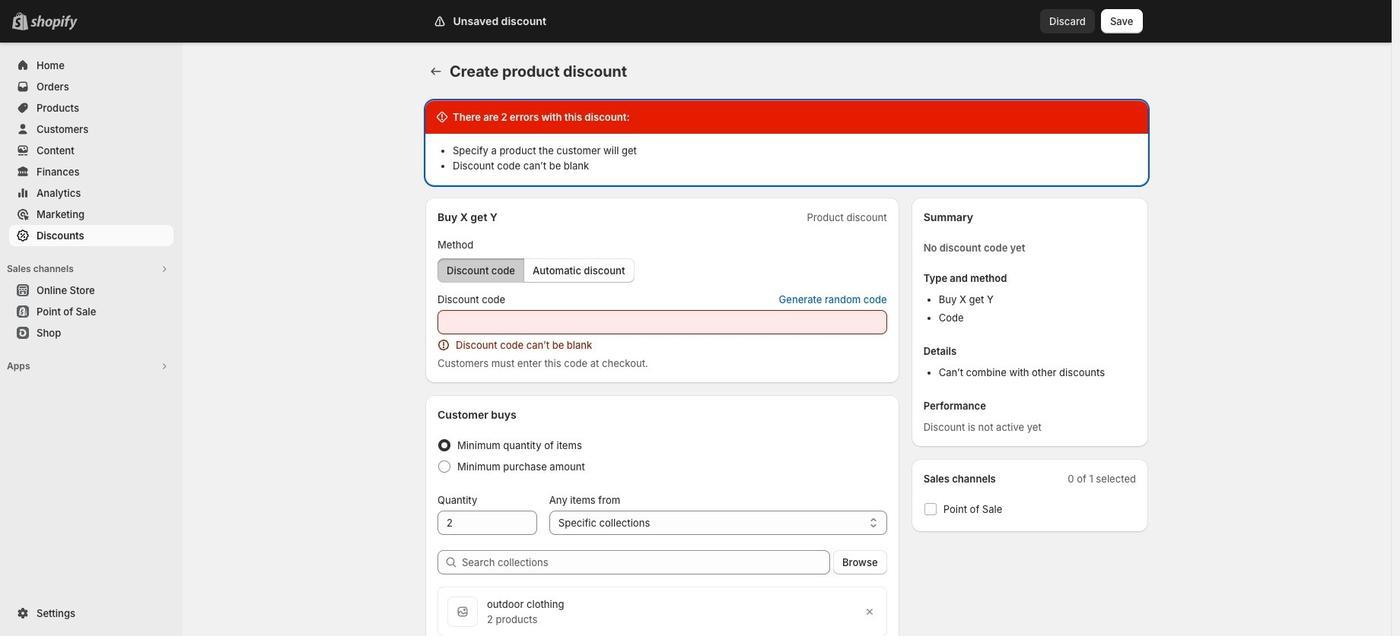 Task type: vqa. For each thing, say whether or not it's contained in the screenshot.
text field
yes



Task type: locate. For each thing, give the bounding box(es) containing it.
None text field
[[438, 310, 887, 335]]

None text field
[[438, 511, 537, 536]]

Search collections text field
[[462, 551, 830, 575]]

shopify image
[[30, 15, 78, 30]]



